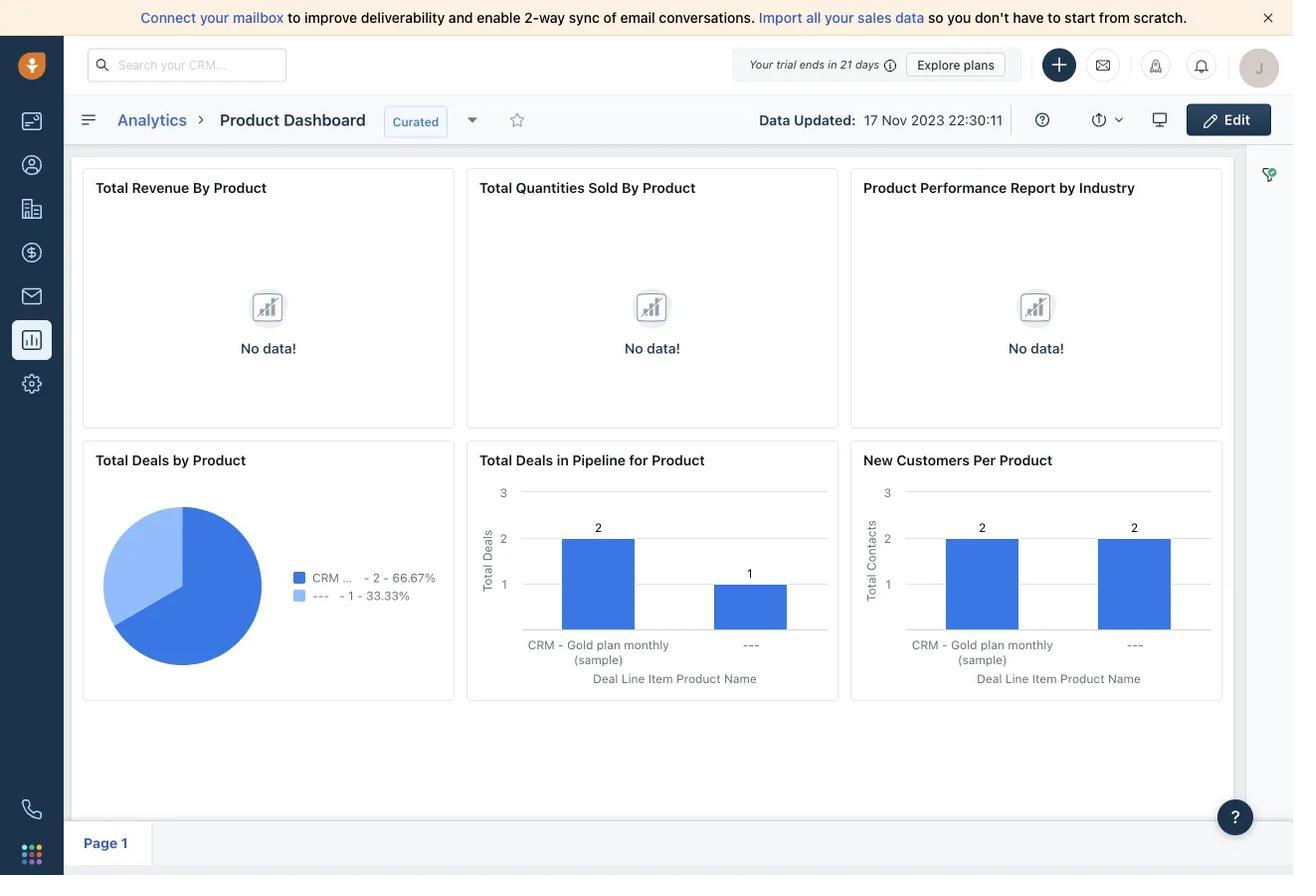 Task type: locate. For each thing, give the bounding box(es) containing it.
1 horizontal spatial your
[[825, 9, 854, 26]]

from
[[1100, 9, 1130, 26]]

import all your sales data link
[[759, 9, 928, 26]]

close image
[[1264, 13, 1274, 23]]

connect your mailbox link
[[141, 9, 288, 26]]

1 horizontal spatial to
[[1048, 9, 1061, 26]]

your
[[200, 9, 229, 26], [825, 9, 854, 26]]

explore
[[918, 58, 961, 72]]

your trial ends in 21 days
[[749, 58, 880, 71]]

email
[[620, 9, 656, 26]]

days
[[856, 58, 880, 71]]

sync
[[569, 9, 600, 26]]

to
[[288, 9, 301, 26], [1048, 9, 1061, 26]]

import
[[759, 9, 803, 26]]

your
[[749, 58, 773, 71]]

enable
[[477, 9, 521, 26]]

Search your CRM... text field
[[88, 48, 287, 82]]

2 your from the left
[[825, 9, 854, 26]]

have
[[1013, 9, 1044, 26]]

your right the all
[[825, 9, 854, 26]]

1 to from the left
[[288, 9, 301, 26]]

connect
[[141, 9, 196, 26]]

improve
[[305, 9, 357, 26]]

freshworks switcher image
[[22, 845, 42, 865]]

to right mailbox
[[288, 9, 301, 26]]

don't
[[975, 9, 1010, 26]]

phone image
[[22, 800, 42, 820]]

0 horizontal spatial your
[[200, 9, 229, 26]]

sales
[[858, 9, 892, 26]]

0 horizontal spatial to
[[288, 9, 301, 26]]

to left start
[[1048, 9, 1061, 26]]

and
[[449, 9, 473, 26]]

connect your mailbox to improve deliverability and enable 2-way sync of email conversations. import all your sales data so you don't have to start from scratch.
[[141, 9, 1188, 26]]

your left mailbox
[[200, 9, 229, 26]]



Task type: vqa. For each thing, say whether or not it's contained in the screenshot.
the 'To : Spector Calista (sample) <spectorcalista@gmail.com>'
no



Task type: describe. For each thing, give the bounding box(es) containing it.
you
[[948, 9, 972, 26]]

explore plans
[[918, 58, 995, 72]]

trial
[[777, 58, 797, 71]]

1 your from the left
[[200, 9, 229, 26]]

of
[[603, 9, 617, 26]]

email image
[[1097, 57, 1111, 73]]

conversations.
[[659, 9, 756, 26]]

2-
[[525, 9, 539, 26]]

start
[[1065, 9, 1096, 26]]

in
[[828, 58, 838, 71]]

way
[[539, 9, 565, 26]]

data
[[896, 9, 925, 26]]

so
[[928, 9, 944, 26]]

deliverability
[[361, 9, 445, 26]]

plans
[[964, 58, 995, 72]]

ends
[[800, 58, 825, 71]]

21
[[841, 58, 853, 71]]

2 to from the left
[[1048, 9, 1061, 26]]

scratch.
[[1134, 9, 1188, 26]]

all
[[806, 9, 821, 26]]

phone element
[[12, 790, 52, 830]]

mailbox
[[233, 9, 284, 26]]

explore plans link
[[907, 53, 1006, 77]]



